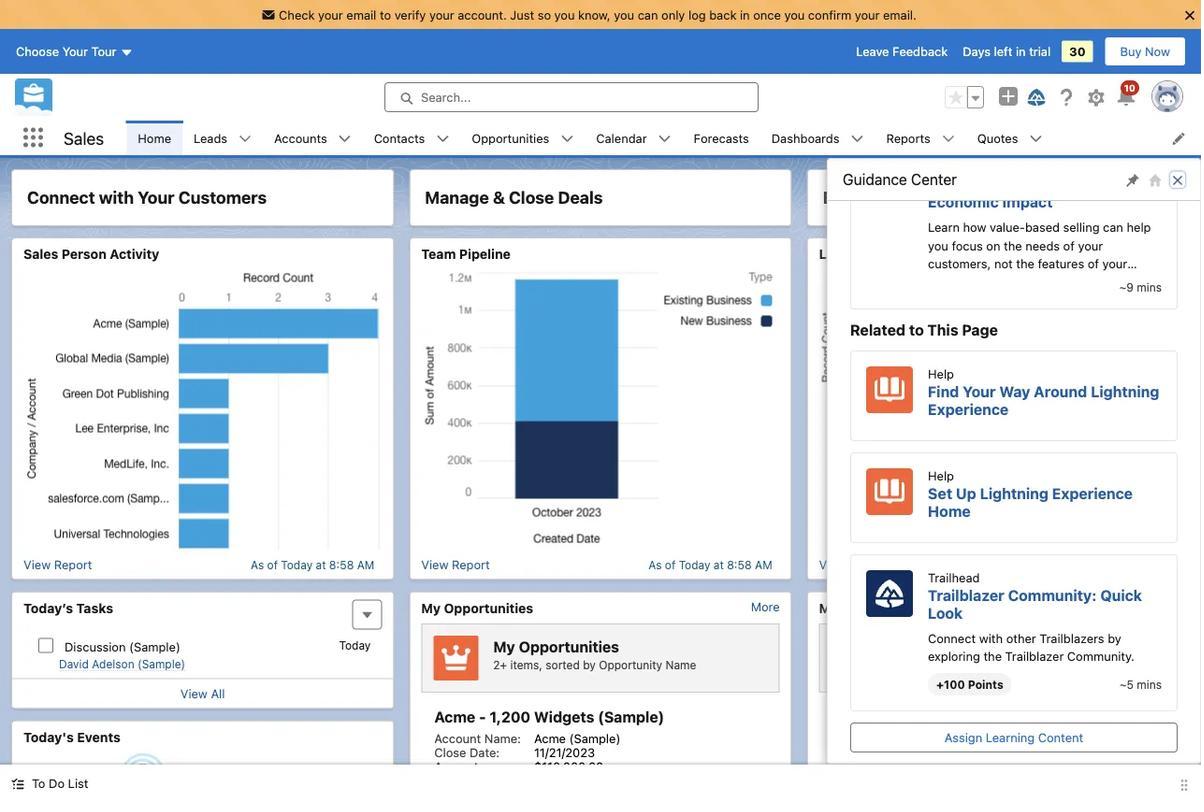 Task type: locate. For each thing, give the bounding box(es) containing it.
2 as of today at 8:​58 am from the left
[[649, 559, 773, 572]]

~9
[[1120, 281, 1134, 294]]

1 vertical spatial home
[[928, 503, 971, 521]]

today's
[[23, 601, 73, 616]]

0 vertical spatial to
[[380, 8, 391, 22]]

text default image right calendar at the top of page
[[658, 132, 672, 146]]

0 horizontal spatial to
[[380, 8, 391, 22]]

your left 'email.'
[[855, 8, 880, 22]]

1 horizontal spatial text default image
[[658, 132, 672, 146]]

text default image inside contacts list item
[[436, 132, 450, 146]]

2 view report from the left
[[421, 558, 490, 572]]

guidance
[[843, 171, 908, 189]]

text default image for opportunities
[[561, 132, 574, 146]]

help up the find
[[928, 367, 955, 381]]

2+ up 1,200
[[493, 659, 507, 672]]

0 vertical spatial can
[[638, 8, 658, 22]]

adelson
[[92, 658, 134, 671]]

as for manage & close deals
[[649, 559, 662, 572]]

0 horizontal spatial acme
[[435, 709, 476, 727]]

(800)
[[941, 746, 973, 760]]

lee
[[932, 760, 953, 774]]

to left this
[[909, 322, 924, 339]]

0 horizontal spatial at
[[316, 559, 326, 572]]

text default image left accounts link
[[239, 132, 252, 146]]

1 report from the left
[[54, 558, 92, 572]]

more for build your pipeline
[[1149, 600, 1178, 614]]

2 vertical spatial opportunities
[[519, 638, 620, 656]]

0 horizontal spatial items,
[[510, 659, 543, 672]]

do
[[49, 777, 65, 791]]

quotes list item
[[966, 121, 1054, 155]]

close left date:
[[435, 746, 466, 760]]

report up my opportunities link
[[452, 558, 490, 572]]

0 horizontal spatial name
[[666, 659, 697, 672]]

1 horizontal spatial today
[[339, 640, 371, 653]]

know,
[[578, 8, 611, 22]]

acme up "account"
[[435, 709, 476, 727]]

sales left 'person'
[[23, 247, 58, 262]]

1 mins from the top
[[1137, 281, 1162, 294]]

your up ~9
[[1103, 257, 1128, 271]]

in right back
[[740, 8, 750, 22]]

view report up my opportunities link
[[421, 558, 490, 572]]

acme (sample)
[[534, 732, 621, 746]]

1 horizontal spatial lightning
[[1091, 383, 1160, 401]]

leads down build
[[819, 247, 858, 262]]

sorted up the widgets
[[546, 659, 580, 672]]

more for manage & close deals
[[751, 600, 780, 614]]

1 items, from the left
[[510, 659, 543, 672]]

1 horizontal spatial view report
[[421, 558, 490, 572]]

0 horizontal spatial view report link
[[23, 558, 92, 572]]

2 am from the left
[[755, 559, 773, 572]]

with up selling
[[1095, 176, 1127, 193]]

2+ inside my opportunities 2+ items, sorted by opportunity name
[[493, 659, 507, 672]]

by left opportunity
[[583, 659, 596, 672]]

mins right ~5
[[1137, 679, 1162, 692]]

accounts
[[274, 131, 327, 145]]

2 horizontal spatial today
[[679, 559, 711, 572]]

items, inside my leads 2+ items, sorted by name
[[909, 659, 941, 672]]

list
[[127, 121, 1202, 155]]

2 8:​58 from the left
[[727, 559, 752, 572]]

0 horizontal spatial report
[[54, 558, 92, 572]]

calendar
[[596, 131, 647, 145]]

david adelson (sample) link
[[59, 658, 185, 672]]

as of today at 8:​58 am for manage & close deals
[[649, 559, 773, 572]]

1 vertical spatial in
[[1016, 45, 1026, 59]]

view report link
[[23, 558, 92, 572], [421, 558, 490, 572], [819, 558, 888, 572]]

exploring
[[928, 650, 981, 664]]

0 horizontal spatial lightning
[[980, 485, 1049, 503]]

0 horizontal spatial sales
[[23, 247, 58, 262]]

0 horizontal spatial more
[[751, 600, 780, 614]]

buy
[[1121, 45, 1142, 59]]

0 horizontal spatial with
[[99, 188, 134, 208]]

discussion (sample) link
[[65, 640, 180, 654]]

opportunities for my opportunities
[[444, 601, 534, 616]]

text default image left to on the bottom of the page
[[11, 778, 24, 791]]

related to this page
[[851, 322, 998, 339]]

1 horizontal spatial to
[[909, 322, 924, 339]]

0 horizontal spatial as
[[251, 559, 264, 572]]

company:
[[833, 760, 890, 774]]

1 sorted from the left
[[546, 659, 580, 672]]

you right once
[[785, 8, 805, 22]]

my inside my leads 2+ items, sorted by name
[[892, 638, 913, 656]]

text default image inside calendar list item
[[658, 132, 672, 146]]

pipeline
[[909, 188, 973, 208], [459, 247, 511, 262]]

1 horizontal spatial experience
[[1053, 485, 1133, 503]]

1 vertical spatial the
[[1017, 257, 1035, 271]]

your left way at the top of the page
[[963, 383, 996, 401]]

0 vertical spatial sales
[[64, 128, 104, 148]]

report up today's tasks
[[54, 558, 92, 572]]

am for connect with your customers
[[357, 559, 375, 572]]

view left all
[[180, 687, 208, 701]]

quotes
[[978, 131, 1019, 145]]

0 vertical spatial lightning
[[1091, 383, 1160, 401]]

0 vertical spatial pipeline
[[909, 188, 973, 208]]

(sample) up assign on the right bottom of page
[[923, 709, 990, 727]]

1 vertical spatial help
[[928, 469, 955, 483]]

2 items, from the left
[[909, 659, 941, 672]]

1 2+ from the left
[[493, 659, 507, 672]]

experience inside help set up lightning experience home
[[1053, 485, 1133, 503]]

2 as from the left
[[649, 559, 662, 572]]

1 horizontal spatial with
[[980, 632, 1003, 646]]

1 horizontal spatial can
[[1103, 221, 1124, 235]]

at for connect with your customers
[[316, 559, 326, 572]]

sales for sales person activity
[[23, 247, 58, 262]]

0 vertical spatial mins
[[1137, 281, 1162, 294]]

view report link for deals
[[421, 558, 490, 572]]

sorted inside my leads 2+ items, sorted by name
[[944, 659, 978, 672]]

text default image right accounts
[[338, 132, 352, 146]]

1 at from the left
[[316, 559, 326, 572]]

1 more from the left
[[751, 600, 780, 614]]

0 vertical spatial connect
[[27, 188, 95, 208]]

text default image for quotes
[[1030, 132, 1043, 146]]

2+ for &
[[493, 659, 507, 672]]

1 view report link from the left
[[23, 558, 92, 572]]

1 vertical spatial experience
[[1053, 485, 1133, 503]]

more link right the quick
[[1149, 600, 1178, 614]]

0 vertical spatial home
[[138, 131, 171, 145]]

text default image inside opportunities "list item"
[[561, 132, 574, 146]]

1 horizontal spatial sales
[[64, 128, 104, 148]]

your left tour
[[62, 45, 88, 59]]

text default image for calendar
[[658, 132, 672, 146]]

0 horizontal spatial close
[[435, 746, 466, 760]]

1 horizontal spatial as of today at 8:​58 am
[[649, 559, 773, 572]]

text default image inside quotes list item
[[1030, 132, 1043, 146]]

close date:
[[435, 746, 500, 760]]

dashboards list item
[[761, 121, 875, 155]]

the down value-
[[1004, 239, 1023, 253]]

text default image for accounts
[[338, 132, 352, 146]]

1 text default image from the left
[[436, 132, 450, 146]]

2 2+ from the left
[[892, 659, 905, 672]]

2 horizontal spatial text default image
[[942, 132, 955, 146]]

1 vertical spatial mins
[[1137, 679, 1162, 692]]

text default image inside to do list button
[[11, 778, 24, 791]]

items, up 1,200
[[510, 659, 543, 672]]

1 horizontal spatial more
[[1149, 600, 1178, 614]]

0 horizontal spatial as of today at 8:​58 am
[[251, 559, 375, 572]]

2+ inside my leads 2+ items, sorted by name
[[892, 659, 905, 672]]

connect up exploring at right bottom
[[928, 632, 976, 646]]

opportunities link
[[461, 121, 561, 155]]

opportunities list item
[[461, 121, 585, 155]]

the up the 'points'
[[984, 650, 1002, 664]]

more link left my leads
[[751, 600, 780, 614]]

trailblazer down trailhead
[[928, 587, 1005, 605]]

your left email
[[318, 8, 343, 22]]

text default image inside accounts list item
[[338, 132, 352, 146]]

group
[[945, 86, 984, 109]]

experience
[[928, 401, 1009, 419], [1053, 485, 1133, 503]]

1 horizontal spatial trailblazer
[[1006, 650, 1064, 664]]

name
[[666, 659, 697, 672], [997, 659, 1028, 672]]

0 vertical spatial help
[[928, 367, 955, 381]]

view report up my leads
[[819, 558, 888, 572]]

report up my leads
[[850, 558, 888, 572]]

pipeline right team
[[459, 247, 511, 262]]

0 horizontal spatial today
[[281, 559, 313, 572]]

view report up today's
[[23, 558, 92, 572]]

2 report from the left
[[452, 558, 490, 572]]

the right not
[[1017, 257, 1035, 271]]

sales left home link
[[64, 128, 104, 148]]

the
[[1004, 239, 1023, 253], [1017, 257, 1035, 271], [984, 650, 1002, 664]]

with left other
[[980, 632, 1003, 646]]

mins right ~9
[[1137, 281, 1162, 294]]

assign learning content button
[[851, 724, 1178, 754]]

2 sorted from the left
[[944, 659, 978, 672]]

1 more link from the left
[[751, 600, 780, 614]]

customers,
[[928, 257, 991, 271]]

1 vertical spatial pipeline
[[459, 247, 511, 262]]

more
[[751, 600, 780, 614], [1149, 600, 1178, 614]]

my
[[421, 601, 441, 616], [819, 601, 839, 616], [493, 638, 515, 656], [892, 638, 913, 656]]

1 horizontal spatial view report link
[[421, 558, 490, 572]]

contacts list item
[[363, 121, 461, 155]]

1 horizontal spatial 8:​58
[[727, 559, 752, 572]]

2 mins from the top
[[1137, 679, 1162, 692]]

community.
[[1068, 650, 1135, 664]]

name down other
[[997, 659, 1028, 672]]

1 horizontal spatial more link
[[1149, 600, 1178, 614]]

view report link for customers
[[23, 558, 92, 572]]

text default image
[[239, 132, 252, 146], [338, 132, 352, 146], [561, 132, 574, 146], [851, 132, 864, 146], [1030, 132, 1043, 146], [11, 778, 24, 791]]

leads left look
[[842, 601, 880, 616]]

1 horizontal spatial home
[[928, 503, 971, 521]]

text default image up what
[[942, 132, 955, 146]]

my inside my opportunities 2+ items, sorted by opportunity name
[[493, 638, 515, 656]]

tasks
[[76, 601, 113, 616]]

sales
[[64, 128, 104, 148], [23, 247, 58, 262]]

1 horizontal spatial at
[[714, 559, 724, 572]]

1 vertical spatial opportunities
[[444, 601, 534, 616]]

view report
[[23, 558, 92, 572], [421, 558, 490, 572], [819, 558, 888, 572]]

text default image inside 'dashboards' list item
[[851, 132, 864, 146]]

you down learn
[[928, 239, 949, 253]]

sorted for pipeline
[[944, 659, 978, 672]]

1 vertical spatial can
[[1103, 221, 1124, 235]]

help inside help set up lightning experience home
[[928, 469, 955, 483]]

leads list item
[[183, 121, 263, 155]]

lightning right around
[[1091, 383, 1160, 401]]

as of today at 8:​58 am for connect with your customers
[[251, 559, 375, 572]]

view report link up my leads
[[819, 558, 888, 572]]

today's events
[[23, 730, 121, 745]]

am for manage & close deals
[[755, 559, 773, 572]]

more left my leads
[[751, 600, 780, 614]]

days left in trial
[[963, 45, 1051, 59]]

1 view report from the left
[[23, 558, 92, 572]]

reports list item
[[875, 121, 966, 155]]

more right the quick
[[1149, 600, 1178, 614]]

solutions
[[1024, 176, 1092, 193]]

2 horizontal spatial view report
[[819, 558, 888, 572]]

1 horizontal spatial sorted
[[944, 659, 978, 672]]

1 vertical spatial lightning
[[980, 485, 1049, 503]]

0 horizontal spatial pipeline
[[459, 247, 511, 262]]

jordan
[[869, 709, 920, 727]]

0 horizontal spatial view report
[[23, 558, 92, 572]]

1 vertical spatial sales
[[23, 247, 58, 262]]

choose
[[16, 45, 59, 59]]

2 more from the left
[[1149, 600, 1178, 614]]

not
[[995, 257, 1013, 271]]

1 horizontal spatial connect
[[928, 632, 976, 646]]

2 text default image from the left
[[658, 132, 672, 146]]

1,200
[[490, 709, 531, 727]]

home up trailhead
[[928, 503, 971, 521]]

you inside "what is value selling? the art of delivering solutions with economic impact learn how value-based selling can help you focus on the needs of your customers, not the features of your product. ~9 mins"
[[928, 239, 949, 253]]

verify
[[395, 8, 426, 22]]

2 help from the top
[[928, 469, 955, 483]]

with up activity at the top left of the page
[[99, 188, 134, 208]]

opportunities inside my opportunities 2+ items, sorted by opportunity name
[[519, 638, 620, 656]]

text default image inside reports list item
[[942, 132, 955, 146]]

1 as of today at 8:​58 am from the left
[[251, 559, 375, 572]]

0 vertical spatial opportunities
[[472, 131, 550, 145]]

2 horizontal spatial with
[[1095, 176, 1127, 193]]

0 horizontal spatial 2+
[[493, 659, 507, 672]]

connect inside trailhead trailblazer community: quick look connect with other trailblazers by exploring the trailblazer community.
[[928, 632, 976, 646]]

1 horizontal spatial items,
[[909, 659, 941, 672]]

show more my leads records element
[[1149, 600, 1178, 614]]

0 horizontal spatial more link
[[751, 600, 780, 614]]

report for deals
[[452, 558, 490, 572]]

text default image up selling?
[[1030, 132, 1043, 146]]

related
[[851, 322, 906, 339]]

by up community.
[[1108, 632, 1122, 646]]

log
[[689, 8, 706, 22]]

10 button
[[1115, 81, 1140, 109]]

1 horizontal spatial 2+
[[892, 659, 905, 672]]

text default image for leads
[[239, 132, 252, 146]]

0 horizontal spatial text default image
[[436, 132, 450, 146]]

2 view report link from the left
[[421, 558, 490, 572]]

view up my leads link
[[819, 558, 847, 572]]

sorted up +100 points
[[944, 659, 978, 672]]

trailblazer community: quick look link
[[928, 587, 1143, 623]]

to right email
[[380, 8, 391, 22]]

as for connect with your customers
[[251, 559, 264, 572]]

up
[[956, 485, 977, 503]]

text default image down search... button
[[561, 132, 574, 146]]

0 vertical spatial in
[[740, 8, 750, 22]]

around
[[1034, 383, 1088, 401]]

1 horizontal spatial as
[[649, 559, 662, 572]]

0 horizontal spatial experience
[[928, 401, 1009, 419]]

1 name from the left
[[666, 659, 697, 672]]

view up today's
[[23, 558, 51, 572]]

0 vertical spatial experience
[[928, 401, 1009, 419]]

1 8:​58 from the left
[[329, 559, 354, 572]]

1 am from the left
[[357, 559, 375, 572]]

(sample) down discussion (sample) link
[[138, 658, 185, 671]]

text default image inside the 'leads' list item
[[239, 132, 252, 146]]

leads right home link
[[194, 131, 227, 145]]

can left help
[[1103, 221, 1124, 235]]

with inside "what is value selling? the art of delivering solutions with economic impact learn how value-based selling can help you focus on the needs of your customers, not the features of your product. ~9 mins"
[[1095, 176, 1127, 193]]

community:
[[1008, 587, 1097, 605]]

name inside my leads 2+ items, sorted by name
[[997, 659, 1028, 672]]

2 horizontal spatial view report link
[[819, 558, 888, 572]]

contacts link
[[363, 121, 436, 155]]

in right left
[[1016, 45, 1026, 59]]

trailblazer down other
[[1006, 650, 1064, 664]]

set up lightning experience home link
[[928, 485, 1133, 521]]

0 vertical spatial acme
[[435, 709, 476, 727]]

1 horizontal spatial report
[[452, 558, 490, 572]]

1 vertical spatial connect
[[928, 632, 976, 646]]

account
[[435, 732, 481, 746]]

name right opportunity
[[666, 659, 697, 672]]

text default image for contacts
[[436, 132, 450, 146]]

leads inside my leads 2+ items, sorted by name
[[917, 638, 960, 656]]

value
[[987, 158, 1027, 176]]

by up the 'points'
[[981, 659, 994, 672]]

acme down acme - 1,200 widgets (sample)
[[534, 732, 566, 746]]

email.
[[883, 8, 917, 22]]

1 horizontal spatial acme
[[534, 732, 566, 746]]

connect with your customers
[[27, 188, 267, 208]]

you right so
[[555, 8, 575, 22]]

your down selling
[[1078, 239, 1104, 253]]

0 vertical spatial trailblazer
[[928, 587, 1005, 605]]

view report link up today's
[[23, 558, 92, 572]]

0 horizontal spatial 8:​58
[[329, 559, 354, 572]]

3 view report from the left
[[819, 558, 888, 572]]

items, up +100
[[909, 659, 941, 672]]

view report link up my opportunities link
[[421, 558, 490, 572]]

home left leads link
[[138, 131, 171, 145]]

text default image down search...
[[436, 132, 450, 146]]

email:
[[833, 732, 866, 746]]

left
[[994, 45, 1013, 59]]

3 text default image from the left
[[942, 132, 955, 146]]

help inside help find your way around lightning experience
[[928, 367, 955, 381]]

text default image
[[436, 132, 450, 146], [658, 132, 672, 146], [942, 132, 955, 146]]

6389
[[1004, 746, 1035, 760]]

with
[[1095, 176, 1127, 193], [99, 188, 134, 208], [980, 632, 1003, 646]]

help up set at the bottom right of page
[[928, 469, 955, 483]]

contacts
[[374, 131, 425, 145]]

lightning inside help find your way around lightning experience
[[1091, 383, 1160, 401]]

1 horizontal spatial close
[[509, 188, 554, 208]]

center
[[911, 171, 957, 189]]

view up my opportunities link
[[421, 558, 449, 572]]

leads down look
[[917, 638, 960, 656]]

lightning right up
[[980, 485, 1049, 503]]

close right &
[[509, 188, 554, 208]]

1 (800) 667-6389
[[932, 746, 1035, 760]]

find your way around lightning experience link
[[928, 383, 1160, 419]]

sales for sales
[[64, 128, 104, 148]]

team pipeline
[[421, 247, 511, 262]]

text default image up guidance
[[851, 132, 864, 146]]

at
[[316, 559, 326, 572], [714, 559, 724, 572]]

1 help from the top
[[928, 367, 955, 381]]

trailblazer
[[928, 587, 1005, 605], [1006, 650, 1064, 664]]

8:​58
[[329, 559, 354, 572], [727, 559, 752, 572]]

0 horizontal spatial am
[[357, 559, 375, 572]]

2 name from the left
[[997, 659, 1028, 672]]

can left the only
[[638, 8, 658, 22]]

-
[[479, 709, 486, 727]]

2 vertical spatial the
[[984, 650, 1002, 664]]

to do list
[[32, 777, 88, 791]]

1 as from the left
[[251, 559, 264, 572]]

pipeline up learn
[[909, 188, 973, 208]]

leads link
[[183, 121, 239, 155]]

phone:
[[833, 746, 872, 760]]

connect up 'person'
[[27, 188, 95, 208]]

leads
[[194, 131, 227, 145], [819, 247, 858, 262], [842, 601, 880, 616], [917, 638, 960, 656]]

as
[[251, 559, 264, 572], [649, 559, 662, 572]]

buy now button
[[1105, 37, 1187, 67]]

view for build your pipeline
[[819, 558, 847, 572]]

selling
[[1064, 221, 1100, 235]]

inc
[[1021, 760, 1038, 774]]

2 more link from the left
[[1149, 600, 1178, 614]]

1 horizontal spatial name
[[997, 659, 1028, 672]]

lee enterprise, inc
[[932, 760, 1038, 774]]

experience inside help find your way around lightning experience
[[928, 401, 1009, 419]]

~5 mins
[[1120, 679, 1162, 692]]

0 horizontal spatial sorted
[[546, 659, 580, 672]]

0 horizontal spatial in
[[740, 8, 750, 22]]

to
[[380, 8, 391, 22], [909, 322, 924, 339]]

1 vertical spatial acme
[[534, 732, 566, 746]]

1 horizontal spatial in
[[1016, 45, 1026, 59]]

2+ up jordan
[[892, 659, 905, 672]]

1 horizontal spatial am
[[755, 559, 773, 572]]

with inside trailhead trailblazer community: quick look connect with other trailblazers by exploring the trailblazer community.
[[980, 632, 1003, 646]]

2 horizontal spatial report
[[850, 558, 888, 572]]

sorted inside my opportunities 2+ items, sorted by opportunity name
[[546, 659, 580, 672]]

2 at from the left
[[714, 559, 724, 572]]

lightning inside help set up lightning experience home
[[980, 485, 1049, 503]]

0 horizontal spatial trailblazer
[[928, 587, 1005, 605]]

items, inside my opportunities 2+ items, sorted by opportunity name
[[510, 659, 543, 672]]

help
[[928, 367, 955, 381], [928, 469, 955, 483]]

items, for close
[[510, 659, 543, 672]]



Task type: describe. For each thing, give the bounding box(es) containing it.
by left source
[[861, 247, 877, 262]]

amy jordan (sample)
[[833, 709, 990, 727]]

confirm
[[808, 8, 852, 22]]

report for customers
[[54, 558, 92, 572]]

your right verify
[[429, 8, 454, 22]]

my leads
[[819, 601, 880, 616]]

guidance center
[[843, 171, 957, 189]]

economic
[[928, 193, 999, 211]]

sales person activity
[[23, 247, 159, 262]]

text default image for reports
[[942, 132, 955, 146]]

way
[[1000, 383, 1031, 401]]

8:​58 for connect with your customers
[[329, 559, 354, 572]]

what is value selling? the art of delivering solutions with economic impact learn how value-based selling can help you focus on the needs of your customers, not the features of your product. ~9 mins
[[928, 158, 1162, 294]]

1 horizontal spatial pipeline
[[909, 188, 973, 208]]

today for customers
[[281, 559, 313, 572]]

more link for manage & close deals
[[751, 600, 780, 614]]

the inside trailhead trailblazer community: quick look connect with other trailblazers by exploring the trailblazer community.
[[984, 650, 1002, 664]]

just
[[510, 8, 534, 22]]

2+ for your
[[892, 659, 905, 672]]

trial
[[1030, 45, 1051, 59]]

leave feedback
[[856, 45, 948, 59]]

view report for customers
[[23, 558, 92, 572]]

tour
[[91, 45, 117, 59]]

opportunities inside "list item"
[[472, 131, 550, 145]]

by inside my opportunities 2+ items, sorted by opportunity name
[[583, 659, 596, 672]]

1
[[932, 746, 938, 760]]

leads inside my leads link
[[842, 601, 880, 616]]

features
[[1038, 257, 1085, 271]]

my for my leads
[[819, 601, 839, 616]]

30
[[1070, 45, 1086, 59]]

manage & close deals
[[425, 188, 603, 208]]

once
[[754, 8, 781, 22]]

0 horizontal spatial can
[[638, 8, 658, 22]]

view for connect with your customers
[[23, 558, 51, 572]]

trailblazers
[[1040, 632, 1105, 646]]

impact
[[1003, 193, 1053, 211]]

learn
[[928, 221, 960, 235]]

today for deals
[[679, 559, 711, 572]]

items, for pipeline
[[909, 659, 941, 672]]

assign learning content
[[945, 732, 1084, 746]]

activity
[[110, 247, 159, 262]]

acme for acme - 1,200 widgets (sample)
[[435, 709, 476, 727]]

help for find
[[928, 367, 955, 381]]

acme for acme (sample)
[[534, 732, 566, 746]]

home inside help set up lightning experience home
[[928, 503, 971, 521]]

by inside trailhead trailblazer community: quick look connect with other trailblazers by exploring the trailblazer community.
[[1108, 632, 1122, 646]]

(sample) up 'david adelson (sample)' link
[[129, 640, 180, 654]]

name inside my opportunities 2+ items, sorted by opportunity name
[[666, 659, 697, 672]]

email
[[347, 8, 377, 22]]

assign
[[945, 732, 983, 746]]

build
[[823, 188, 864, 208]]

help find your way around lightning experience
[[928, 367, 1160, 419]]

view for manage & close deals
[[421, 558, 449, 572]]

(sample) down the widgets
[[570, 732, 621, 746]]

0 horizontal spatial connect
[[27, 188, 95, 208]]

what
[[928, 158, 967, 176]]

view all link
[[180, 687, 225, 701]]

home link
[[127, 121, 183, 155]]

content
[[1039, 732, 1084, 746]]

this
[[928, 322, 959, 339]]

now
[[1146, 45, 1171, 59]]

choose your tour button
[[15, 37, 134, 67]]

calendar list item
[[585, 121, 683, 155]]

help for set
[[928, 469, 955, 483]]

your down home link
[[138, 188, 175, 208]]

my for my leads 2+ items, sorted by name
[[892, 638, 913, 656]]

name:
[[485, 732, 521, 746]]

list containing home
[[127, 121, 1202, 155]]

so
[[538, 8, 551, 22]]

text default image for dashboards
[[851, 132, 864, 146]]

accounts list item
[[263, 121, 363, 155]]

3 report from the left
[[850, 558, 888, 572]]

more link for build your pipeline
[[1149, 600, 1178, 614]]

art
[[1122, 158, 1145, 176]]

1 vertical spatial trailblazer
[[1006, 650, 1064, 664]]

0 vertical spatial close
[[509, 188, 554, 208]]

look
[[928, 605, 963, 623]]

acme - 1,200 widgets (sample)
[[435, 709, 665, 727]]

only
[[662, 8, 685, 22]]

back
[[710, 8, 737, 22]]

points
[[968, 679, 1004, 692]]

accounts link
[[263, 121, 338, 155]]

amount:
[[435, 760, 482, 774]]

your inside popup button
[[62, 45, 88, 59]]

team
[[421, 247, 456, 262]]

at for manage & close deals
[[714, 559, 724, 572]]

david
[[59, 658, 89, 671]]

mins inside "what is value selling? the art of delivering solutions with economic impact learn how value-based selling can help you focus on the needs of your customers, not the features of your product. ~9 mins"
[[1137, 281, 1162, 294]]

account name:
[[435, 732, 521, 746]]

info@salesforce.com
[[932, 732, 1051, 746]]

buy now
[[1121, 45, 1171, 59]]

selling?
[[1030, 158, 1087, 176]]

0 horizontal spatial home
[[138, 131, 171, 145]]

help set up lightning experience home
[[928, 469, 1133, 521]]

show more my opportunities records element
[[751, 600, 780, 614]]

&
[[493, 188, 505, 208]]

reports link
[[875, 121, 942, 155]]

by inside my leads 2+ items, sorted by name
[[981, 659, 994, 672]]

check
[[279, 8, 315, 22]]

my for my opportunities
[[421, 601, 441, 616]]

can inside "what is value selling? the art of delivering solutions with economic impact learn how value-based selling can help you focus on the needs of your customers, not the features of your product. ~9 mins"
[[1103, 221, 1124, 235]]

opportunity
[[599, 659, 663, 672]]

1 vertical spatial close
[[435, 746, 466, 760]]

8:​58 for manage & close deals
[[727, 559, 752, 572]]

on
[[987, 239, 1001, 253]]

your inside help find your way around lightning experience
[[963, 383, 996, 401]]

667-
[[977, 746, 1004, 760]]

quotes link
[[966, 121, 1030, 155]]

you right the know,
[[614, 8, 635, 22]]

10
[[1125, 82, 1136, 93]]

3 view report link from the left
[[819, 558, 888, 572]]

view report for deals
[[421, 558, 490, 572]]

my for my opportunities 2+ items, sorted by opportunity name
[[493, 638, 515, 656]]

deals
[[558, 188, 603, 208]]

today's
[[23, 730, 74, 745]]

sorted for close
[[546, 659, 580, 672]]

11/21/2023
[[534, 746, 595, 760]]

feedback
[[893, 45, 948, 59]]

calendar link
[[585, 121, 658, 155]]

my opportunities
[[421, 601, 534, 616]]

today's tasks
[[23, 601, 113, 616]]

the
[[1091, 158, 1119, 176]]

1 vertical spatial to
[[909, 322, 924, 339]]

(sample) down opportunity
[[598, 709, 665, 727]]

product.
[[928, 275, 976, 289]]

your right build
[[868, 188, 905, 208]]

manage
[[425, 188, 489, 208]]

opportunities for my opportunities 2+ items, sorted by opportunity name
[[519, 638, 620, 656]]

leads inside leads link
[[194, 131, 227, 145]]

what is value selling? the art of delivering solutions with economic impact link
[[928, 158, 1145, 211]]

my opportunities 2+ items, sorted by opportunity name
[[493, 638, 697, 672]]

discussion (sample) david adelson (sample)
[[59, 640, 185, 671]]

build your pipeline
[[823, 188, 973, 208]]

0 vertical spatial the
[[1004, 239, 1023, 253]]

$110,000.00
[[534, 760, 604, 774]]

focus
[[952, 239, 983, 253]]

discussion
[[65, 640, 126, 654]]



Task type: vqa. For each thing, say whether or not it's contained in the screenshot.
*
no



